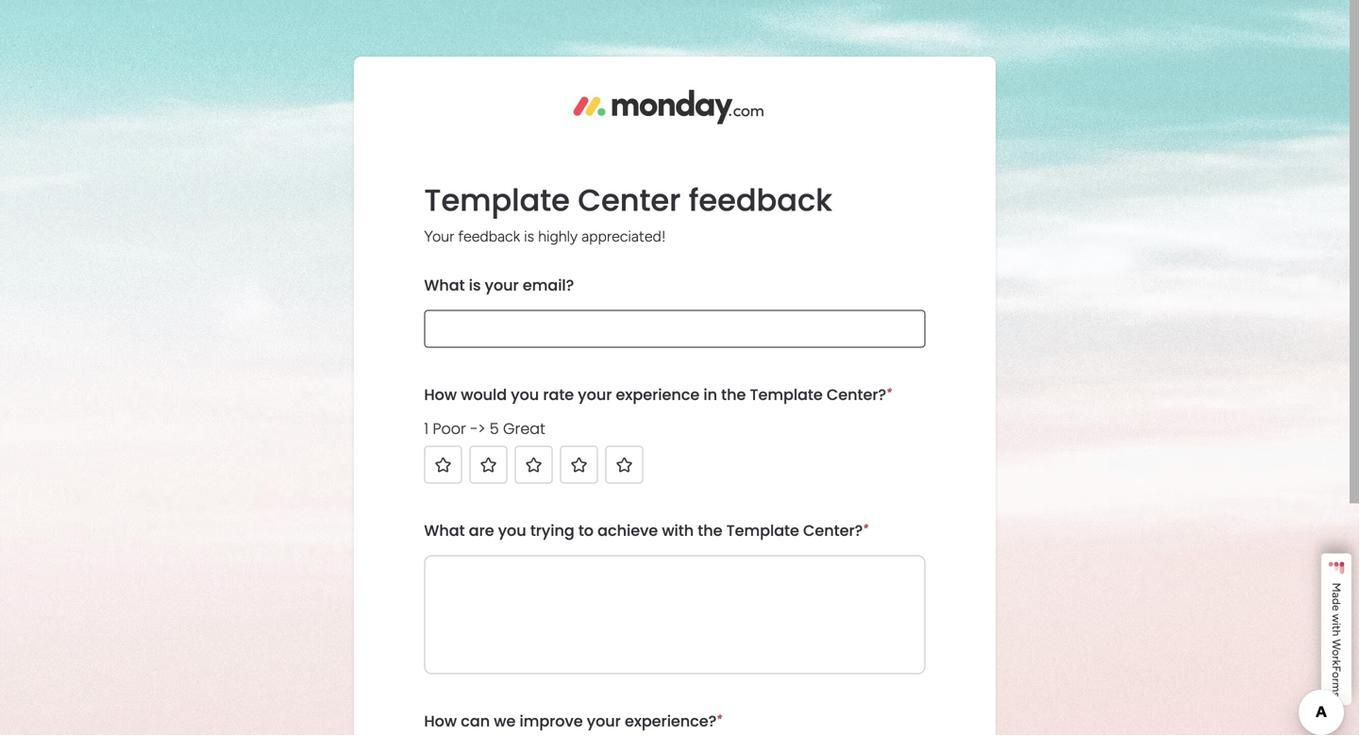 Task type: describe. For each thing, give the bounding box(es) containing it.
2 r from the top
[[1330, 678, 1343, 682]]

great
[[503, 418, 545, 439]]

the for with
[[698, 520, 722, 541]]

form logo image
[[550, 72, 800, 143]]

m
[[1330, 583, 1343, 592]]

how would you rate your experience in the template center? list
[[424, 446, 673, 484]]

>
[[478, 418, 485, 439]]

what for what are you trying to achieve with the template center? *
[[424, 520, 465, 541]]

can
[[461, 711, 490, 732]]

is inside template center feedback your feedback is highly appreciated!
[[524, 227, 534, 245]]

how for how can we improve your experience?
[[424, 711, 457, 732]]

email?
[[523, 275, 574, 296]]

name text field
[[424, 310, 925, 348]]

1 r from the top
[[1330, 656, 1343, 660]]

5 image
[[615, 455, 634, 474]]

how would you rate your experience in the template center? *
[[424, 384, 892, 405]]

2 image
[[479, 455, 498, 474]]

you for trying
[[498, 520, 526, 541]]

* for what are you trying to achieve with the template center?
[[863, 521, 868, 535]]

4 image
[[569, 455, 588, 474]]

m a d e w i t h w o r k f o r m s
[[1330, 583, 1343, 697]]

what are you trying to achieve with the template center? *
[[424, 520, 868, 541]]

what is your email?
[[424, 275, 574, 296]]

center
[[578, 179, 681, 221]]

1 horizontal spatial feedback
[[689, 179, 832, 221]]

center? for what are you trying to achieve with the template center?
[[803, 520, 863, 541]]

2 o from the top
[[1330, 672, 1343, 679]]

the for in
[[721, 384, 746, 405]]

you for rate
[[511, 384, 539, 405]]

f
[[1330, 666, 1343, 672]]

how for how would you rate your experience in the template center?
[[424, 384, 457, 405]]

your for improve
[[587, 711, 621, 732]]

* for how would you rate your experience in the template center?
[[886, 385, 892, 399]]

center? for how would you rate your experience in the template center?
[[827, 384, 886, 405]]

e
[[1330, 605, 1343, 611]]

1 image
[[434, 455, 452, 474]]

template inside template center feedback your feedback is highly appreciated!
[[424, 179, 570, 221]]



Task type: vqa. For each thing, say whether or not it's contained in the screenshot.
the bottommost the the
yes



Task type: locate. For each thing, give the bounding box(es) containing it.
* inside how would you rate your experience in the template center? *
[[886, 385, 892, 399]]

is inside group
[[469, 275, 481, 296]]

1 vertical spatial r
[[1330, 678, 1343, 682]]

template right with at the bottom of the page
[[726, 520, 799, 541]]

what
[[424, 275, 465, 296], [424, 520, 465, 541]]

1 vertical spatial your
[[578, 384, 612, 405]]

in
[[703, 384, 717, 405]]

would
[[461, 384, 507, 405]]

form form
[[0, 0, 1359, 735]]

trying
[[530, 520, 574, 541]]

highly
[[538, 227, 578, 245]]

0 vertical spatial your
[[485, 275, 519, 296]]

1 vertical spatial is
[[469, 275, 481, 296]]

1 vertical spatial how
[[424, 711, 457, 732]]

experience?
[[625, 711, 717, 732]]

3 what is your email? group from the top
[[424, 506, 925, 697]]

2 vertical spatial template
[[726, 520, 799, 541]]

What are you trying to achieve with the Template Center? text field
[[424, 555, 925, 674]]

to
[[578, 520, 594, 541]]

* inside the how can we improve your experience? *
[[717, 712, 722, 726]]

what is your email? group
[[424, 261, 925, 370], [424, 370, 925, 506], [424, 506, 925, 697]]

is
[[524, 227, 534, 245], [469, 275, 481, 296]]

your for rate
[[578, 384, 612, 405]]

what for what is your email?
[[424, 275, 465, 296]]

is left email? on the left top
[[469, 275, 481, 296]]

r
[[1330, 656, 1343, 660], [1330, 678, 1343, 682]]

the right with at the bottom of the page
[[698, 520, 722, 541]]

1 vertical spatial template
[[750, 384, 823, 405]]

-
[[470, 418, 478, 439]]

0 vertical spatial template
[[424, 179, 570, 221]]

your right improve
[[587, 711, 621, 732]]

how left the can
[[424, 711, 457, 732]]

your right rate
[[578, 384, 612, 405]]

we
[[494, 711, 516, 732]]

2 how from the top
[[424, 711, 457, 732]]

0 vertical spatial *
[[886, 385, 892, 399]]

i
[[1330, 623, 1343, 626]]

0 vertical spatial r
[[1330, 656, 1343, 660]]

o up m in the right bottom of the page
[[1330, 672, 1343, 679]]

center?
[[827, 384, 886, 405], [803, 520, 863, 541]]

m a d e w i t h w o r k f o r m s button
[[1321, 554, 1351, 705]]

1 how from the top
[[424, 384, 457, 405]]

a
[[1330, 592, 1343, 598]]

1 vertical spatial you
[[498, 520, 526, 541]]

you left rate
[[511, 384, 539, 405]]

how can we improve your experience? *
[[424, 711, 722, 732]]

the
[[721, 384, 746, 405], [698, 520, 722, 541]]

improve
[[520, 711, 583, 732]]

1 vertical spatial center?
[[803, 520, 863, 541]]

appreciated!
[[581, 227, 666, 245]]

achieve
[[598, 520, 658, 541]]

2 what from the top
[[424, 520, 465, 541]]

what is your email? group containing what are you trying to achieve with the template center?
[[424, 506, 925, 697]]

0 vertical spatial feedback
[[689, 179, 832, 221]]

your left email? on the left top
[[485, 275, 519, 296]]

template for how would you rate your experience in the template center?
[[750, 384, 823, 405]]

0 vertical spatial what
[[424, 275, 465, 296]]

template for what are you trying to achieve with the template center?
[[726, 520, 799, 541]]

1 vertical spatial *
[[863, 521, 868, 535]]

how
[[424, 384, 457, 405], [424, 711, 457, 732]]

rate
[[543, 384, 574, 405]]

0 vertical spatial how
[[424, 384, 457, 405]]

5
[[490, 418, 499, 439]]

d
[[1330, 598, 1343, 605]]

0 vertical spatial the
[[721, 384, 746, 405]]

1 poor -> 5 great
[[424, 418, 545, 439]]

you right are on the bottom left of page
[[498, 520, 526, 541]]

o up k
[[1330, 650, 1343, 656]]

0 vertical spatial o
[[1330, 650, 1343, 656]]

0 horizontal spatial feedback
[[458, 227, 520, 245]]

your
[[424, 227, 454, 245]]

feedback
[[689, 179, 832, 221], [458, 227, 520, 245]]

1 vertical spatial o
[[1330, 672, 1343, 679]]

what left are on the bottom left of page
[[424, 520, 465, 541]]

2 what is your email? group from the top
[[424, 370, 925, 506]]

2 vertical spatial your
[[587, 711, 621, 732]]

1 horizontal spatial *
[[863, 521, 868, 535]]

t
[[1330, 626, 1343, 630]]

k
[[1330, 660, 1343, 666]]

m
[[1330, 682, 1343, 692]]

w
[[1330, 639, 1343, 650]]

1 what from the top
[[424, 275, 465, 296]]

o
[[1330, 650, 1343, 656], [1330, 672, 1343, 679]]

what is your email? group containing how would you rate your experience in the template center?
[[424, 370, 925, 506]]

r up f
[[1330, 656, 1343, 660]]

*
[[886, 385, 892, 399], [863, 521, 868, 535], [717, 712, 722, 726]]

r down f
[[1330, 678, 1343, 682]]

1 vertical spatial what
[[424, 520, 465, 541]]

0 vertical spatial center?
[[827, 384, 886, 405]]

what down your
[[424, 275, 465, 296]]

0 horizontal spatial is
[[469, 275, 481, 296]]

poor
[[433, 418, 466, 439]]

1 o from the top
[[1330, 650, 1343, 656]]

1 horizontal spatial is
[[524, 227, 534, 245]]

1 vertical spatial the
[[698, 520, 722, 541]]

what is your email? group containing what is your email?
[[424, 261, 925, 370]]

3 image
[[524, 455, 543, 474]]

1
[[424, 418, 429, 439]]

is left highly
[[524, 227, 534, 245]]

w
[[1330, 614, 1343, 623]]

you
[[511, 384, 539, 405], [498, 520, 526, 541]]

* inside what are you trying to achieve with the template center? *
[[863, 521, 868, 535]]

1 what is your email? group from the top
[[424, 261, 925, 370]]

s
[[1330, 692, 1343, 697]]

template right in
[[750, 384, 823, 405]]

2 horizontal spatial *
[[886, 385, 892, 399]]

0 horizontal spatial *
[[717, 712, 722, 726]]

how up poor at the left bottom
[[424, 384, 457, 405]]

2 vertical spatial *
[[717, 712, 722, 726]]

0 vertical spatial you
[[511, 384, 539, 405]]

template center feedback your feedback is highly appreciated!
[[424, 179, 832, 245]]

are
[[469, 520, 494, 541]]

h
[[1330, 630, 1343, 636]]

0 vertical spatial is
[[524, 227, 534, 245]]

template
[[424, 179, 570, 221], [750, 384, 823, 405], [726, 520, 799, 541]]

1 vertical spatial feedback
[[458, 227, 520, 245]]

experience
[[616, 384, 700, 405]]

the right in
[[721, 384, 746, 405]]

with
[[662, 520, 694, 541]]

template up your
[[424, 179, 570, 221]]

your
[[485, 275, 519, 296], [578, 384, 612, 405], [587, 711, 621, 732]]



